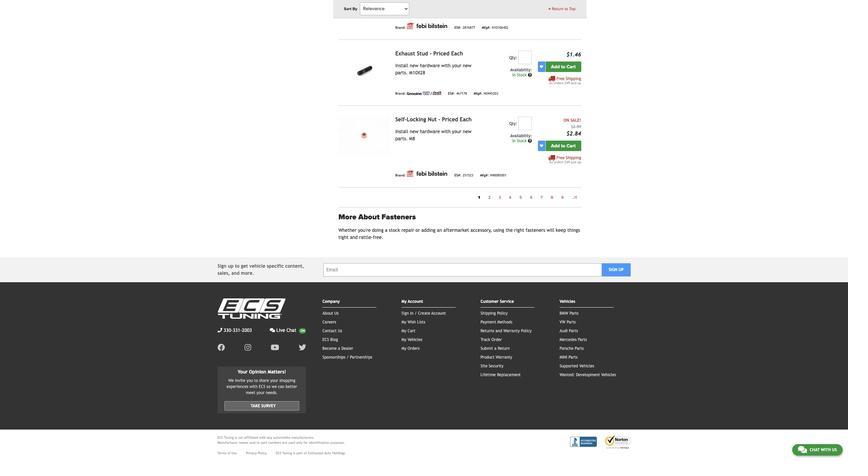 Task type: vqa. For each thing, say whether or not it's contained in the screenshot.
The "Payment Methods"
yes



Task type: locate. For each thing, give the bounding box(es) containing it.
in left question circle image
[[512, 73, 516, 77]]

and inside whether you're doing a stock repair or adding an aftermarket accessory, using the right fasteners will keep things tight and rattle-free.
[[350, 235, 358, 240]]

vw
[[560, 320, 566, 325]]

will
[[547, 228, 555, 233]]

mfg#: for exhaust stud - priced each
[[474, 92, 483, 96]]

parts down mercedes parts link on the right bottom of the page
[[575, 347, 584, 352]]

2 brand: from the top
[[395, 92, 406, 96]]

free shipping on orders $49 and up down $2.84
[[549, 156, 581, 164]]

1 horizontal spatial tuning
[[282, 452, 292, 456]]

your inside install new hardware with your new parts. m10x28
[[452, 63, 462, 68]]

free right caret up image
[[557, 8, 565, 12]]

ecs for ecs tuning is not affiliated with any automobile manufacturers. manufacturer names and/or part numbers are used only for identification purposes.
[[218, 436, 223, 440]]

cart down $1.46
[[567, 64, 576, 70]]

exhaust stud - priced each
[[395, 50, 463, 57]]

1 vertical spatial warranty
[[496, 356, 512, 360]]

1 horizontal spatial account
[[431, 312, 446, 316]]

331-
[[233, 328, 242, 334]]

3 brand: from the top
[[395, 174, 406, 178]]

ecs up the "manufacturer"
[[218, 436, 223, 440]]

0 vertical spatial add
[[551, 64, 560, 70]]

mini parts
[[560, 356, 578, 360]]

ecs left blog
[[323, 338, 329, 343]]

0 horizontal spatial /
[[347, 356, 349, 360]]

2 horizontal spatial a
[[495, 347, 497, 352]]

sort
[[344, 6, 352, 11]]

with inside install new hardware with your new parts. m10x28
[[441, 63, 451, 68]]

1 hardware from the top
[[420, 63, 440, 68]]

1 horizontal spatial -
[[438, 116, 440, 123]]

0 vertical spatial on
[[549, 81, 553, 85]]

my for my account
[[402, 300, 407, 304]]

top
[[569, 6, 576, 11]]

2 horizontal spatial sign
[[609, 268, 618, 273]]

add to cart button for add to wish list image
[[546, 141, 581, 151]]

1 add to cart button from the top
[[546, 62, 581, 72]]

add to cart button
[[546, 62, 581, 72], [546, 141, 581, 151]]

2 qty: from the top
[[510, 121, 517, 126]]

and inside sign up to get vehicle specific content, sales, and more.
[[231, 271, 240, 276]]

return to top
[[551, 6, 576, 11]]

account right create
[[431, 312, 446, 316]]

sign inside button
[[609, 268, 618, 273]]

ecs down numbers
[[276, 452, 281, 456]]

privacy policy link
[[246, 451, 267, 456]]

1 free from the top
[[557, 8, 565, 12]]

comments image inside live chat link
[[270, 329, 275, 333]]

ecs left so
[[259, 385, 265, 390]]

my orders link
[[402, 347, 420, 352]]

add right add to wish list icon
[[551, 64, 560, 70]]

0 vertical spatial return
[[552, 6, 564, 11]]

track
[[481, 338, 490, 343]]

5
[[520, 195, 522, 200]]

us for about us
[[334, 312, 339, 316]]

install for exhaust
[[395, 63, 408, 68]]

warranty
[[503, 329, 520, 334], [496, 356, 512, 360]]

parts for vw parts
[[567, 320, 576, 325]]

cart down $2.84
[[567, 143, 576, 149]]

1 on from the top
[[549, 81, 553, 85]]

1 add to cart from the top
[[551, 64, 576, 70]]

2 availability: from the top
[[510, 134, 532, 138]]

and right the sales,
[[231, 271, 240, 276]]

1 parts. from the top
[[395, 70, 408, 75]]

exhaust
[[395, 50, 415, 57]]

customer
[[481, 300, 499, 304]]

parts up mercedes parts link on the right bottom of the page
[[569, 329, 578, 334]]

your opinion matters!
[[238, 370, 286, 375]]

vw parts link
[[560, 320, 576, 325]]

opinion
[[249, 370, 266, 375]]

0 horizontal spatial part
[[261, 442, 267, 445]]

1 vertical spatial es#:
[[448, 92, 455, 96]]

cart for add to wish list icon's add to cart button
[[567, 64, 576, 70]]

0 vertical spatial account
[[408, 300, 423, 304]]

product
[[481, 356, 495, 360]]

my up my wish lists link
[[402, 300, 407, 304]]

1 vertical spatial policy
[[521, 329, 532, 334]]

febi - corporate logo image for es#: 2876877
[[407, 23, 448, 29]]

with
[[441, 63, 451, 68], [441, 129, 451, 134], [250, 385, 258, 390], [259, 436, 266, 440], [821, 448, 831, 453]]

0 horizontal spatial account
[[408, 300, 423, 304]]

1 stock from the top
[[517, 73, 527, 77]]

add to cart down $1.46
[[551, 64, 576, 70]]

in left question circle icon
[[512, 139, 516, 144]]

audi parts link
[[560, 329, 578, 334]]

and down $2.84
[[571, 160, 577, 164]]

0 vertical spatial parts.
[[395, 70, 408, 75]]

priced up install new hardware with your new parts. m10x28
[[433, 50, 450, 57]]

1 vertical spatial -
[[438, 116, 440, 123]]

priced right nut
[[442, 116, 458, 123]]

bmw
[[560, 312, 568, 316]]

to down on sale! $2.99 $2.84
[[561, 143, 566, 149]]

terms of use link
[[218, 451, 237, 456]]

is left the not
[[235, 436, 237, 440]]

0 vertical spatial qty:
[[510, 55, 517, 60]]

free down on sale! $2.99 $2.84
[[557, 156, 565, 160]]

0 vertical spatial availability:
[[510, 68, 532, 72]]

1 vertical spatial in stock
[[512, 139, 528, 144]]

is inside ecs tuning is not affiliated with any automobile manufacturers. manufacturer names and/or part numbers are used only for identification purposes.
[[235, 436, 237, 440]]

2 stock from the top
[[517, 139, 527, 144]]

so
[[267, 385, 270, 390]]

stock left question circle image
[[517, 73, 527, 77]]

parts for mini parts
[[569, 356, 578, 360]]

1 vertical spatial availability:
[[510, 134, 532, 138]]

tuning inside ecs tuning is not affiliated with any automobile manufacturers. manufacturer names and/or part numbers are used only for identification purposes.
[[224, 436, 234, 440]]

4 my from the top
[[402, 338, 407, 343]]

1 vertical spatial orders
[[554, 160, 564, 164]]

comments image
[[270, 329, 275, 333], [798, 446, 807, 454]]

mfg#: left n0445203 on the right of the page
[[474, 92, 483, 96]]

up inside sign up to get vehicle specific content, sales, and more.
[[228, 264, 234, 269]]

1 horizontal spatial of
[[304, 452, 307, 456]]

parts for mercedes parts
[[578, 338, 587, 343]]

vehicles up orders on the bottom left of page
[[408, 338, 423, 343]]

sale!
[[571, 118, 581, 123]]

install down "exhaust"
[[395, 63, 408, 68]]

in up wish
[[410, 312, 414, 316]]

1 vertical spatial brand:
[[395, 92, 406, 96]]

2 vertical spatial mfg#:
[[480, 174, 489, 178]]

and down whether
[[350, 235, 358, 240]]

of left 'enthusiast'
[[304, 452, 307, 456]]

1 vertical spatial free shipping on orders $49 and up
[[549, 156, 581, 164]]

each down es#: 2876877
[[451, 50, 463, 57]]

sign for sign up
[[609, 268, 618, 273]]

es#: left 251523
[[455, 174, 461, 178]]

question circle image
[[528, 139, 532, 143]]

0 vertical spatial add to cart
[[551, 64, 576, 70]]

1 vertical spatial in
[[512, 139, 516, 144]]

comments image left live
[[270, 329, 275, 333]]

and up order
[[496, 329, 502, 334]]

1 horizontal spatial is
[[293, 452, 296, 456]]

add right add to wish list image
[[551, 143, 560, 149]]

1 vertical spatial on
[[549, 160, 553, 164]]

2 install from the top
[[395, 129, 408, 134]]

1 vertical spatial qty:
[[510, 121, 517, 126]]

0 horizontal spatial is
[[235, 436, 237, 440]]

2 parts. from the top
[[395, 136, 408, 141]]

1 vertical spatial us
[[338, 329, 342, 334]]

only
[[296, 442, 303, 445]]

comments image left chat with us
[[798, 446, 807, 454]]

a inside whether you're doing a stock repair or adding an aftermarket accessory, using the right fasteners will keep things tight and rattle-free.
[[385, 228, 388, 233]]

with inside install new hardware with your new parts. m8
[[441, 129, 451, 134]]

my for my wish lists
[[402, 320, 407, 325]]

1 vertical spatial free
[[557, 76, 565, 81]]

free shipping on orders $49 and up down $1.46
[[549, 76, 581, 85]]

availability: for on sale!
[[510, 134, 532, 138]]

febi - corporate logo image
[[407, 23, 448, 29], [407, 171, 448, 177]]

add to cart button down $1.46
[[546, 62, 581, 72]]

to right add to wish list icon
[[561, 64, 566, 70]]

0 horizontal spatial a
[[338, 347, 340, 352]]

parts.
[[395, 70, 408, 75], [395, 136, 408, 141]]

2 vertical spatial free
[[557, 156, 565, 160]]

es#251523 - n90085001 - self-locking nut - priced each - install new hardware with your new parts. m8 - febi - audi bmw volkswagen image
[[339, 117, 390, 155]]

0 vertical spatial orders
[[554, 81, 564, 85]]

install
[[395, 63, 408, 68], [395, 129, 408, 134]]

es#: 2876877
[[455, 26, 475, 30]]

5 my from the top
[[402, 347, 407, 352]]

my vehicles
[[402, 338, 423, 343]]

add to wish list image
[[540, 144, 543, 148]]

to left top
[[565, 6, 568, 11]]

0 vertical spatial cart
[[567, 64, 576, 70]]

stock for $1.46
[[517, 73, 527, 77]]

1 febi - corporate logo image from the top
[[407, 23, 448, 29]]

facebook logo image
[[218, 344, 225, 352]]

0 horizontal spatial chat
[[287, 328, 296, 334]]

1 vertical spatial parts.
[[395, 136, 408, 141]]

0 vertical spatial free
[[557, 8, 565, 12]]

tuning up the "manufacturer"
[[224, 436, 234, 440]]

a left dealer
[[338, 347, 340, 352]]

2 add from the top
[[551, 143, 560, 149]]

0 vertical spatial is
[[235, 436, 237, 440]]

a for company
[[338, 347, 340, 352]]

1 vertical spatial chat
[[810, 448, 820, 453]]

2
[[488, 195, 491, 200]]

parts down porsche parts link
[[569, 356, 578, 360]]

1 qty: from the top
[[510, 55, 517, 60]]

holdings
[[332, 452, 345, 456]]

1 vertical spatial add to cart button
[[546, 141, 581, 151]]

install inside install new hardware with your new parts. m8
[[395, 129, 408, 134]]

/
[[415, 312, 417, 316], [347, 356, 349, 360]]

install inside install new hardware with your new parts. m10x28
[[395, 63, 408, 68]]

part down only
[[297, 452, 303, 456]]

1 vertical spatial stock
[[517, 139, 527, 144]]

1 horizontal spatial about
[[358, 213, 380, 222]]

mfg#: left n10106402
[[482, 26, 491, 30]]

a left stock
[[385, 228, 388, 233]]

3 link
[[495, 193, 505, 202]]

0 vertical spatial tuning
[[224, 436, 234, 440]]

add to cart button down $2.84
[[546, 141, 581, 151]]

2 add to cart button from the top
[[546, 141, 581, 151]]

1 horizontal spatial sign
[[402, 312, 409, 316]]

to left get on the bottom of the page
[[235, 264, 240, 269]]

0 vertical spatial each
[[451, 50, 463, 57]]

free.
[[373, 235, 384, 240]]

0 vertical spatial us
[[334, 312, 339, 316]]

1 vertical spatial part
[[297, 452, 303, 456]]

the
[[506, 228, 513, 233]]

about
[[358, 213, 380, 222], [323, 312, 333, 316]]

$49 down $1.46
[[565, 81, 570, 85]]

about up you're
[[358, 213, 380, 222]]

mfg#:
[[482, 26, 491, 30], [474, 92, 483, 96], [480, 174, 489, 178]]

your down self-locking nut - priced each
[[452, 129, 462, 134]]

payment methods link
[[481, 320, 513, 325]]

a for customer service
[[495, 347, 497, 352]]

a right submit
[[495, 347, 497, 352]]

0 vertical spatial $49
[[565, 81, 570, 85]]

my for my orders
[[402, 347, 407, 352]]

return down order
[[498, 347, 510, 352]]

my account
[[402, 300, 423, 304]]

2 my from the top
[[402, 320, 407, 325]]

parts for bmw parts
[[570, 312, 579, 316]]

2 of from the left
[[304, 452, 307, 456]]

- right nut
[[438, 116, 440, 123]]

terms
[[218, 452, 226, 456]]

right
[[514, 228, 524, 233]]

parts. inside install new hardware with your new parts. m8
[[395, 136, 408, 141]]

my up my vehicles 'link'
[[402, 329, 407, 334]]

to inside we invite you to share your shopping experiences with ecs so we can better meet your needs.
[[254, 379, 258, 384]]

free right question circle image
[[557, 76, 565, 81]]

parts up porsche parts link
[[578, 338, 587, 343]]

- right stud
[[430, 50, 432, 57]]

0 vertical spatial free shipping on orders $49 and up
[[549, 76, 581, 85]]

0 vertical spatial chat
[[287, 328, 296, 334]]

hardware inside install new hardware with your new parts. m8
[[420, 129, 440, 134]]

company
[[323, 300, 340, 304]]

install down self-
[[395, 129, 408, 134]]

0 vertical spatial warranty
[[503, 329, 520, 334]]

share
[[259, 379, 269, 384]]

vehicles
[[560, 300, 575, 304], [408, 338, 423, 343], [580, 364, 594, 369], [601, 373, 616, 378]]

you're
[[358, 228, 371, 233]]

0 vertical spatial hardware
[[420, 63, 440, 68]]

lists
[[417, 320, 426, 325]]

on
[[549, 81, 553, 85], [549, 160, 553, 164]]

2 free shipping on orders $49 and up from the top
[[549, 156, 581, 164]]

stock
[[517, 73, 527, 77], [517, 139, 527, 144]]

about up careers link
[[323, 312, 333, 316]]

1 vertical spatial hardware
[[420, 129, 440, 134]]

parts. left m10x28
[[395, 70, 408, 75]]

1 vertical spatial each
[[460, 116, 472, 123]]

0 vertical spatial part
[[261, 442, 267, 445]]

add to cart button for add to wish list icon
[[546, 62, 581, 72]]

live chat
[[277, 328, 296, 334]]

sponsorships / partnerships
[[323, 356, 372, 360]]

0 vertical spatial /
[[415, 312, 417, 316]]

comments image inside chat with us link
[[798, 446, 807, 454]]

/ down dealer
[[347, 356, 349, 360]]

policy
[[497, 312, 508, 316], [521, 329, 532, 334], [258, 452, 267, 456]]

mfg#: left the n90085001 on the right of page
[[480, 174, 489, 178]]

4 link
[[505, 193, 516, 202]]

0 vertical spatial brand:
[[395, 26, 406, 30]]

hardware down nut
[[420, 129, 440, 134]]

parts right 'bmw'
[[570, 312, 579, 316]]

hardware inside install new hardware with your new parts. m10x28
[[420, 63, 440, 68]]

n0445203
[[484, 92, 498, 96]]

2 $49 from the top
[[565, 160, 570, 164]]

1 vertical spatial return
[[498, 347, 510, 352]]

add to cart for add to wish list icon
[[551, 64, 576, 70]]

0 vertical spatial stock
[[517, 73, 527, 77]]

0 horizontal spatial -
[[430, 50, 432, 57]]

to right you
[[254, 379, 258, 384]]

qty: for exhaust stud - priced each
[[510, 55, 517, 60]]

parts. left m8
[[395, 136, 408, 141]]

ecs inside ecs tuning is not affiliated with any automobile manufacturers. manufacturer names and/or part numbers are used only for identification purposes.
[[218, 436, 223, 440]]

1 horizontal spatial a
[[385, 228, 388, 233]]

ecs for ecs blog
[[323, 338, 329, 343]]

0 vertical spatial febi - corporate logo image
[[407, 23, 448, 29]]

of
[[227, 452, 231, 456], [304, 452, 307, 456]]

$49 down $2.84
[[565, 160, 570, 164]]

in stock for $1.46
[[512, 73, 528, 77]]

more.
[[241, 271, 254, 276]]

330-331-2003
[[224, 328, 252, 334]]

tuning for part
[[282, 452, 292, 456]]

0 vertical spatial in stock
[[512, 73, 528, 77]]

site security link
[[481, 364, 504, 369]]

supported vehicles link
[[560, 364, 594, 369]]

2 vertical spatial policy
[[258, 452, 267, 456]]

0 vertical spatial add to cart button
[[546, 62, 581, 72]]

returns and warranty policy
[[481, 329, 532, 334]]

shopping
[[280, 379, 296, 384]]

caret up image
[[549, 7, 551, 11]]

0 horizontal spatial policy
[[258, 452, 267, 456]]

1 add from the top
[[551, 64, 560, 70]]

6 link
[[526, 193, 537, 202]]

1 horizontal spatial return
[[552, 6, 564, 11]]

2 hardware from the top
[[420, 129, 440, 134]]

/ left create
[[415, 312, 417, 316]]

add for add to wish list image
[[551, 143, 560, 149]]

comments image for chat
[[798, 446, 807, 454]]

2 vertical spatial brand:
[[395, 174, 406, 178]]

1 vertical spatial $49
[[565, 160, 570, 164]]

1 horizontal spatial comments image
[[798, 446, 807, 454]]

cart down wish
[[408, 329, 416, 334]]

of left the use
[[227, 452, 231, 456]]

1 vertical spatial install
[[395, 129, 408, 134]]

availability: up question circle icon
[[510, 134, 532, 138]]

payment
[[481, 320, 496, 325]]

2 vertical spatial es#:
[[455, 174, 461, 178]]

brand: for exhaust
[[395, 92, 406, 96]]

0 horizontal spatial tuning
[[224, 436, 234, 440]]

2 in stock from the top
[[512, 139, 528, 144]]

my left orders on the bottom left of page
[[402, 347, 407, 352]]

1 vertical spatial comments image
[[798, 446, 807, 454]]

hardware down exhaust stud - priced each link
[[420, 63, 440, 68]]

things
[[568, 228, 580, 233]]

add to cart down $2.84
[[551, 143, 576, 149]]

es#: left 467178
[[448, 92, 455, 96]]

1 horizontal spatial part
[[297, 452, 303, 456]]

3 my from the top
[[402, 329, 407, 334]]

ecs
[[323, 338, 329, 343], [259, 385, 265, 390], [218, 436, 223, 440], [276, 452, 281, 456]]

parts right vw
[[567, 320, 576, 325]]

1 my from the top
[[402, 300, 407, 304]]

my left wish
[[402, 320, 407, 325]]

1 horizontal spatial /
[[415, 312, 417, 316]]

1 vertical spatial add to cart
[[551, 143, 576, 149]]

1 vertical spatial is
[[293, 452, 296, 456]]

and down $1.46
[[571, 81, 577, 85]]

porsche parts
[[560, 347, 584, 352]]

each down 467178
[[460, 116, 472, 123]]

parts. inside install new hardware with your new parts. m10x28
[[395, 70, 408, 75]]

return right caret up image
[[552, 6, 564, 11]]

warranty down methods at the right of page
[[503, 329, 520, 334]]

lifetime
[[481, 373, 496, 378]]

account up sign in / create account
[[408, 300, 423, 304]]

1 vertical spatial mfg#:
[[474, 92, 483, 96]]

is down the used on the bottom left of the page
[[293, 452, 296, 456]]

stock left question circle icon
[[517, 139, 527, 144]]

1 availability: from the top
[[510, 68, 532, 72]]

cart
[[567, 64, 576, 70], [567, 143, 576, 149], [408, 329, 416, 334]]

hardware for nut
[[420, 129, 440, 134]]

7 link
[[537, 193, 547, 202]]

your up es#: 467178
[[452, 63, 462, 68]]

0 vertical spatial install
[[395, 63, 408, 68]]

1 vertical spatial cart
[[567, 143, 576, 149]]

vehicles up bmw parts link
[[560, 300, 575, 304]]

availability: up question circle image
[[510, 68, 532, 72]]

1 install from the top
[[395, 63, 408, 68]]

sponsorships / partnerships link
[[323, 356, 372, 360]]

0 vertical spatial about
[[358, 213, 380, 222]]

tuning down are
[[282, 452, 292, 456]]

2 febi - corporate logo image from the top
[[407, 171, 448, 177]]

self-locking nut - priced each
[[395, 116, 472, 123]]

sign inside sign up to get vehicle specific content, sales, and more.
[[218, 264, 227, 269]]

1 orders from the top
[[554, 81, 564, 85]]

policy for shipping policy
[[497, 312, 508, 316]]

on
[[564, 118, 569, 123]]

0 horizontal spatial sign
[[218, 264, 227, 269]]

1 in stock from the top
[[512, 73, 528, 77]]

es#: left 2876877 on the right top
[[455, 26, 461, 30]]

aftermarket
[[444, 228, 469, 233]]

ecs tuning is part of enthusiast auto holdings
[[276, 452, 345, 456]]

part down the any
[[261, 442, 267, 445]]

None number field
[[519, 51, 532, 64], [519, 117, 532, 130], [519, 51, 532, 64], [519, 117, 532, 130]]

0 horizontal spatial return
[[498, 347, 510, 352]]

track order
[[481, 338, 502, 343]]

0 vertical spatial policy
[[497, 312, 508, 316]]

is for part
[[293, 452, 296, 456]]

my for my vehicles
[[402, 338, 407, 343]]

my cart link
[[402, 329, 416, 334]]

2 add to cart from the top
[[551, 143, 576, 149]]

es#: 251523
[[455, 174, 473, 178]]

febi - corporate logo image for es#: 251523
[[407, 171, 448, 177]]

phone image
[[218, 329, 222, 333]]

invite
[[235, 379, 245, 384]]

1 vertical spatial add
[[551, 143, 560, 149]]

warranty up security
[[496, 356, 512, 360]]

blog
[[330, 338, 338, 343]]



Task type: describe. For each thing, give the bounding box(es) containing it.
in for self-locking nut - priced each
[[512, 139, 516, 144]]

6
[[530, 195, 533, 200]]

youtube logo image
[[271, 344, 279, 352]]

wish
[[408, 320, 416, 325]]

question circle image
[[528, 73, 532, 77]]

become
[[323, 347, 337, 352]]

to inside sign up to get vehicle specific content, sales, and more.
[[235, 264, 240, 269]]

availability: for $1.46
[[510, 68, 532, 72]]

purposes.
[[331, 442, 345, 445]]

product warranty link
[[481, 356, 512, 360]]

parts. for exhaust
[[395, 70, 408, 75]]

contact us
[[323, 329, 342, 334]]

specific
[[267, 264, 284, 269]]

tuning for not
[[224, 436, 234, 440]]

meet
[[246, 391, 255, 396]]

es#2876877 - n10106402 - self-locking nut - priced each - install new hardware with your new parts. m12x1.5 - febi - audi volkswagen image
[[339, 0, 390, 7]]

your up we
[[270, 379, 278, 384]]

add to wish list image
[[540, 65, 543, 68]]

get
[[241, 264, 248, 269]]

wanted: development vehicles
[[560, 373, 616, 378]]

adding
[[422, 228, 436, 233]]

add to cart for add to wish list image
[[551, 143, 576, 149]]

1 brand: from the top
[[395, 26, 406, 30]]

whether
[[339, 228, 357, 233]]

parts. for self-
[[395, 136, 408, 141]]

matters!
[[268, 370, 286, 375]]

1 free shipping on orders $49 and up from the top
[[549, 76, 581, 85]]

0 vertical spatial es#:
[[455, 26, 461, 30]]

add for add to wish list icon
[[551, 64, 560, 70]]

es#: for each
[[448, 92, 455, 96]]

for
[[304, 442, 308, 445]]

live
[[277, 328, 285, 334]]

track order link
[[481, 338, 502, 343]]

4
[[509, 195, 512, 200]]

experiences
[[227, 385, 248, 390]]

shipping right caret up image
[[566, 8, 581, 12]]

…11
[[572, 195, 577, 200]]

es#: for priced
[[455, 174, 461, 178]]

Email email field
[[323, 264, 602, 277]]

install for self-
[[395, 129, 408, 134]]

audi parts
[[560, 329, 578, 334]]

return inside "link"
[[552, 6, 564, 11]]

better
[[286, 385, 297, 390]]

my for my cart
[[402, 329, 407, 334]]

exhaust stud - priced each link
[[395, 50, 463, 57]]

my wish lists
[[402, 320, 426, 325]]

is for not
[[235, 436, 237, 440]]

sign in / create account link
[[402, 312, 446, 316]]

in stock for on sale!
[[512, 139, 528, 144]]

ecs for ecs tuning is part of enthusiast auto holdings
[[276, 452, 281, 456]]

1
[[478, 195, 480, 200]]

sign for sign in / create account
[[402, 312, 409, 316]]

…11 link
[[568, 193, 581, 202]]

development
[[576, 373, 600, 378]]

vehicles right development on the bottom right
[[601, 373, 616, 378]]

cart for add to wish list image's add to cart button
[[567, 143, 576, 149]]

security
[[489, 364, 504, 369]]

qty: for self-locking nut - priced each
[[510, 121, 517, 126]]

take survey
[[251, 404, 276, 409]]

can
[[278, 385, 285, 390]]

instagram logo image
[[245, 344, 251, 352]]

genuine volkswagen audi - corporate logo image
[[407, 92, 441, 95]]

0 vertical spatial -
[[430, 50, 432, 57]]

content,
[[285, 264, 304, 269]]

2 on from the top
[[549, 160, 553, 164]]

sign for sign up to get vehicle specific content, sales, and more.
[[218, 264, 227, 269]]

twitter logo image
[[299, 344, 306, 352]]

your
[[238, 370, 248, 375]]

mfg#: for self-locking nut - priced each
[[480, 174, 489, 178]]

take survey button
[[224, 402, 300, 411]]

3 free from the top
[[557, 156, 565, 160]]

part inside ecs tuning is not affiliated with any automobile manufacturers. manufacturer names and/or part numbers are used only for identification purposes.
[[261, 442, 267, 445]]

1 vertical spatial /
[[347, 356, 349, 360]]

product warranty
[[481, 356, 512, 360]]

with inside ecs tuning is not affiliated with any automobile manufacturers. manufacturer names and/or part numbers are used only for identification purposes.
[[259, 436, 266, 440]]

automobile
[[273, 436, 290, 440]]

shipping up the payment
[[481, 312, 496, 316]]

1 vertical spatial account
[[431, 312, 446, 316]]

up inside button
[[619, 268, 624, 273]]

0 vertical spatial mfg#:
[[482, 26, 491, 30]]

mfg#: n90085001
[[480, 174, 507, 178]]

es#467178 - n0445203 - exhaust stud - priced each - install new hardware with your new parts. m10x28 - genuine volkswagen audi - audi volkswagen image
[[339, 51, 390, 89]]

2 vertical spatial in
[[410, 312, 414, 316]]

8 link
[[547, 193, 557, 202]]

numbers
[[268, 442, 281, 445]]

2 orders from the top
[[554, 160, 564, 164]]

return to top link
[[549, 6, 576, 12]]

0 horizontal spatial about
[[323, 312, 333, 316]]

porsche parts link
[[560, 347, 584, 352]]

my orders
[[402, 347, 420, 352]]

audi
[[560, 329, 568, 334]]

partnerships
[[350, 356, 372, 360]]

shipping down $2.84
[[566, 156, 581, 160]]

us for contact us
[[338, 329, 342, 334]]

about us link
[[323, 312, 339, 316]]

2 vertical spatial us
[[832, 448, 837, 453]]

dealer
[[341, 347, 353, 352]]

careers
[[323, 320, 336, 325]]

mercedes parts link
[[560, 338, 587, 343]]

2 horizontal spatial policy
[[521, 329, 532, 334]]

stock for on sale!
[[517, 139, 527, 144]]

whether you're doing a stock repair or adding an aftermarket accessory, using the right fasteners will keep things tight and rattle-free.
[[339, 228, 580, 240]]

paginated product list navigation navigation
[[339, 193, 581, 202]]

vehicle
[[249, 264, 265, 269]]

1 $49 from the top
[[565, 81, 570, 85]]

parts for audi parts
[[569, 329, 578, 334]]

install new hardware with your new parts. m10x28
[[395, 63, 472, 75]]

take
[[251, 404, 260, 409]]

in for exhaust stud - priced each
[[512, 73, 516, 77]]

1 vertical spatial priced
[[442, 116, 458, 123]]

2876877
[[463, 26, 475, 30]]

an
[[437, 228, 442, 233]]

ecs tuning image
[[218, 299, 285, 319]]

use
[[232, 452, 237, 456]]

m8
[[409, 136, 415, 141]]

mfg#: n0445203
[[474, 92, 498, 96]]

251523
[[463, 174, 473, 178]]

enthusiast auto holdings link
[[308, 451, 345, 456]]

tight
[[339, 235, 349, 240]]

2003
[[242, 328, 252, 334]]

or
[[416, 228, 420, 233]]

shipping policy link
[[481, 312, 508, 316]]

0 vertical spatial priced
[[433, 50, 450, 57]]

not
[[238, 436, 243, 440]]

bmw parts
[[560, 312, 579, 316]]

vw parts
[[560, 320, 576, 325]]

comments image for live
[[270, 329, 275, 333]]

shipping down $1.46
[[566, 76, 581, 81]]

parts for porsche parts
[[575, 347, 584, 352]]

hardware for -
[[420, 63, 440, 68]]

chat with us link
[[792, 445, 843, 457]]

with inside we invite you to share your shopping experiences with ecs so we can better meet your needs.
[[250, 385, 258, 390]]

accessory,
[[471, 228, 492, 233]]

2 vertical spatial cart
[[408, 329, 416, 334]]

vehicles up wanted: development vehicles link
[[580, 364, 594, 369]]

shipping policy
[[481, 312, 508, 316]]

rattle-
[[359, 235, 373, 240]]

policy for privacy policy
[[258, 452, 267, 456]]

your right 'meet'
[[257, 391, 265, 396]]

sign up button
[[602, 264, 631, 277]]

more
[[339, 213, 357, 222]]

submit a return link
[[481, 347, 510, 352]]

fasteners
[[382, 213, 416, 222]]

ecs inside we invite you to share your shopping experiences with ecs so we can better meet your needs.
[[259, 385, 265, 390]]

your inside install new hardware with your new parts. m8
[[452, 129, 462, 134]]

more about fasteners
[[339, 213, 416, 222]]

$2.99
[[571, 125, 581, 129]]

we
[[272, 385, 277, 390]]

customer service
[[481, 300, 514, 304]]

lifetime replacement link
[[481, 373, 521, 378]]

2 free from the top
[[557, 76, 565, 81]]

become a dealer
[[323, 347, 353, 352]]

locking
[[407, 116, 426, 123]]

1 of from the left
[[227, 452, 231, 456]]

sales,
[[218, 271, 230, 276]]

to inside "link"
[[565, 6, 568, 11]]

1 horizontal spatial chat
[[810, 448, 820, 453]]

brand: for self-
[[395, 174, 406, 178]]



